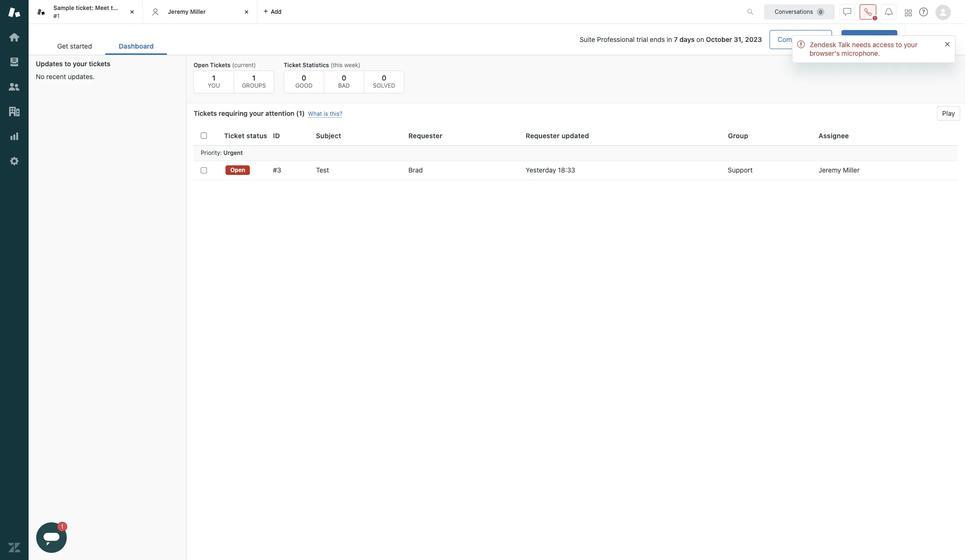 Task type: describe. For each thing, give the bounding box(es) containing it.
get
[[57, 42, 68, 50]]

1 vertical spatial tickets
[[194, 109, 217, 117]]

0 for 0 bad
[[342, 73, 346, 82]]

now
[[938, 35, 950, 43]]

0 vertical spatial tickets
[[210, 62, 231, 69]]

(
[[296, 109, 299, 117]]

7
[[674, 35, 678, 43]]

solved
[[373, 82, 395, 89]]

0 for 0 solved
[[382, 73, 387, 82]]

section containing suite professional trial ends in
[[175, 30, 898, 49]]

1 groups
[[242, 73, 266, 89]]

jeremy inside tab
[[168, 8, 189, 15]]

0 bad
[[338, 73, 350, 89]]

close image for jeremy miller tab
[[242, 7, 251, 17]]

compare plans
[[778, 35, 824, 43]]

assignee
[[819, 132, 849, 140]]

subject
[[316, 132, 341, 140]]

open for open tickets (current)
[[194, 62, 209, 69]]

zendesk talk needs access to your browser's microphone.
[[810, 41, 918, 57]]

compare plans button
[[770, 30, 832, 49]]

test link
[[316, 166, 329, 175]]

get started image
[[8, 31, 21, 43]]

(this
[[331, 62, 343, 69]]

updated
[[562, 132, 589, 140]]

tickets requiring your attention ( 1 ) what is this?
[[194, 109, 343, 117]]

yesterday 18:33
[[526, 166, 576, 174]]

browser's
[[810, 49, 840, 57]]

compare
[[778, 35, 806, 43]]

conversations
[[775, 8, 813, 15]]

× button
[[945, 38, 951, 49]]

chat
[[921, 35, 936, 43]]

buy your trial
[[850, 35, 890, 43]]

get help image
[[920, 8, 928, 16]]

admin image
[[8, 155, 21, 167]]

zendesk
[[810, 41, 837, 49]]

microphone.
[[842, 49, 880, 57]]

×
[[945, 38, 951, 49]]

add
[[271, 8, 282, 15]]

play button
[[937, 106, 961, 121]]

id
[[273, 132, 280, 140]]

:
[[220, 149, 222, 157]]

urgent
[[224, 149, 243, 157]]

)
[[302, 109, 305, 117]]

get started
[[57, 42, 92, 50]]

requester for requester updated
[[526, 132, 560, 140]]

support
[[728, 166, 753, 174]]

group
[[728, 132, 749, 140]]

views image
[[8, 56, 21, 68]]

1 vertical spatial jeremy
[[819, 166, 841, 174]]

is
[[324, 110, 328, 117]]

ticket statistics (this week)
[[284, 62, 361, 69]]

what
[[308, 110, 322, 117]]

zendesk support image
[[8, 6, 21, 19]]

october
[[706, 35, 732, 43]]

ticket status
[[224, 132, 267, 140]]

suite
[[580, 35, 595, 43]]

talk
[[838, 41, 851, 49]]

#1
[[53, 12, 60, 19]]

trial for your
[[879, 35, 890, 43]]

chat now
[[921, 35, 950, 43]]

suite professional trial ends in 7 days on october 31, 2023
[[580, 35, 762, 43]]

your inside updates to your tickets no recent updates.
[[73, 60, 87, 68]]

requester for requester
[[409, 132, 443, 140]]

18:33
[[558, 166, 576, 174]]

dashboard
[[119, 42, 154, 50]]

add button
[[258, 0, 287, 23]]

requiring
[[219, 109, 248, 117]]



Task type: vqa. For each thing, say whether or not it's contained in the screenshot.
Via
no



Task type: locate. For each thing, give the bounding box(es) containing it.
jeremy miller
[[168, 8, 206, 15], [819, 166, 860, 174]]

0 vertical spatial open
[[194, 62, 209, 69]]

close image right the
[[127, 7, 137, 17]]

1 inside 1 groups
[[252, 73, 256, 82]]

0 horizontal spatial jeremy miller
[[168, 8, 206, 15]]

ticket up urgent
[[224, 132, 245, 140]]

the
[[111, 4, 120, 11]]

bad
[[338, 82, 350, 89]]

0 horizontal spatial requester
[[409, 132, 443, 140]]

open
[[194, 62, 209, 69], [230, 166, 245, 174]]

0 horizontal spatial miller
[[190, 8, 206, 15]]

0 horizontal spatial to
[[65, 60, 71, 68]]

chat now button
[[914, 30, 958, 49]]

recent
[[46, 73, 66, 81]]

0 horizontal spatial 1
[[212, 73, 216, 82]]

plans
[[808, 35, 824, 43]]

#3
[[273, 166, 281, 174]]

0 good
[[295, 73, 313, 89]]

2 horizontal spatial 1
[[299, 109, 302, 117]]

your up the updates.
[[73, 60, 87, 68]]

1 down open tickets (current)
[[212, 73, 216, 82]]

sample
[[53, 4, 74, 11]]

open for open
[[230, 166, 245, 174]]

0 horizontal spatial open
[[194, 62, 209, 69]]

grid containing ticket status
[[187, 126, 965, 560]]

October 31, 2023 text field
[[706, 35, 762, 43]]

days
[[680, 35, 695, 43]]

1 horizontal spatial trial
[[879, 35, 890, 43]]

open inside grid
[[230, 166, 245, 174]]

1 horizontal spatial 0
[[342, 73, 346, 82]]

button displays agent's chat status as invisible. image
[[844, 8, 851, 16]]

zendesk image
[[8, 542, 21, 554]]

priority
[[201, 149, 220, 157]]

1 down the (current)
[[252, 73, 256, 82]]

priority : urgent
[[201, 149, 243, 157]]

requester up brad
[[409, 132, 443, 140]]

no
[[36, 73, 45, 81]]

tab
[[29, 0, 143, 24]]

0
[[302, 73, 306, 82], [342, 73, 346, 82], [382, 73, 387, 82]]

your right buy
[[863, 35, 877, 43]]

to inside updates to your tickets no recent updates.
[[65, 60, 71, 68]]

0 inside the 0 solved
[[382, 73, 387, 82]]

miller
[[190, 8, 206, 15], [843, 166, 860, 174]]

meet
[[95, 4, 109, 11]]

open down urgent
[[230, 166, 245, 174]]

groups
[[242, 82, 266, 89]]

ticket for ticket status
[[224, 132, 245, 140]]

1 trial from the left
[[637, 35, 648, 43]]

to
[[896, 41, 902, 49], [65, 60, 71, 68]]

in
[[667, 35, 672, 43]]

tickets up 1 you
[[210, 62, 231, 69]]

tab list containing get started
[[44, 37, 167, 55]]

ticket up 0 good
[[284, 62, 301, 69]]

your left the chat
[[904, 41, 918, 49]]

grid
[[187, 126, 965, 560]]

requester updated
[[526, 132, 589, 140]]

2023
[[745, 35, 762, 43]]

close image inside "tab"
[[127, 7, 137, 17]]

1 horizontal spatial ticket
[[284, 62, 301, 69]]

requester
[[409, 132, 443, 140], [526, 132, 560, 140]]

trial inside button
[[879, 35, 890, 43]]

week)
[[344, 62, 361, 69]]

0 horizontal spatial ticket
[[224, 132, 245, 140]]

brad
[[409, 166, 423, 174]]

trial right needs
[[879, 35, 890, 43]]

2 trial from the left
[[879, 35, 890, 43]]

31,
[[734, 35, 744, 43]]

0 down (this
[[342, 73, 346, 82]]

0 right "0 bad"
[[382, 73, 387, 82]]

1 horizontal spatial 1
[[252, 73, 256, 82]]

tab containing sample ticket: meet the ticket
[[29, 0, 143, 24]]

notifications image
[[885, 8, 893, 16]]

0 inside 0 good
[[302, 73, 306, 82]]

1 you
[[208, 73, 220, 89]]

needs
[[852, 41, 871, 49]]

access
[[873, 41, 894, 49]]

buy your trial button
[[842, 30, 898, 49]]

main element
[[0, 0, 29, 560]]

you
[[208, 82, 220, 89]]

close image inside jeremy miller tab
[[242, 7, 251, 17]]

1
[[212, 73, 216, 82], [252, 73, 256, 82], [299, 109, 302, 117]]

good
[[295, 82, 313, 89]]

0 vertical spatial to
[[896, 41, 902, 49]]

requester left the updated
[[526, 132, 560, 140]]

conversations button
[[765, 4, 835, 19]]

1 horizontal spatial jeremy miller
[[819, 166, 860, 174]]

sample ticket: meet the ticket #1
[[53, 4, 137, 19]]

0 horizontal spatial jeremy
[[168, 8, 189, 15]]

jeremy miller tab
[[143, 0, 258, 24]]

statistics
[[303, 62, 329, 69]]

0 vertical spatial jeremy miller
[[168, 8, 206, 15]]

0 for 0 good
[[302, 73, 306, 82]]

1 left what
[[299, 109, 302, 117]]

your inside zendesk talk needs access to your browser's microphone.
[[904, 41, 918, 49]]

buy
[[850, 35, 861, 43]]

1 horizontal spatial jeremy
[[819, 166, 841, 174]]

trial
[[637, 35, 648, 43], [879, 35, 890, 43]]

0 vertical spatial ticket
[[284, 62, 301, 69]]

get started tab
[[44, 37, 105, 55]]

0 horizontal spatial trial
[[637, 35, 648, 43]]

to inside zendesk talk needs access to your browser's microphone.
[[896, 41, 902, 49]]

jeremy
[[168, 8, 189, 15], [819, 166, 841, 174]]

0 horizontal spatial 0
[[302, 73, 306, 82]]

trial for professional
[[637, 35, 648, 43]]

tickets up select all tickets option
[[194, 109, 217, 117]]

this?
[[330, 110, 343, 117]]

to right 'access'
[[896, 41, 902, 49]]

jeremy miller inside tab
[[168, 8, 206, 15]]

attention
[[265, 109, 295, 117]]

1 for 1 groups
[[252, 73, 256, 82]]

section
[[175, 30, 898, 49]]

tab list
[[44, 37, 167, 55]]

updates.
[[68, 73, 95, 81]]

0 down statistics
[[302, 73, 306, 82]]

1 horizontal spatial close image
[[242, 7, 251, 17]]

0 vertical spatial jeremy
[[168, 8, 189, 15]]

1 vertical spatial jeremy miller
[[819, 166, 860, 174]]

1 vertical spatial miller
[[843, 166, 860, 174]]

1 vertical spatial open
[[230, 166, 245, 174]]

2 0 from the left
[[342, 73, 346, 82]]

1 horizontal spatial open
[[230, 166, 245, 174]]

ends
[[650, 35, 665, 43]]

on
[[697, 35, 704, 43]]

0 vertical spatial miller
[[190, 8, 206, 15]]

2 close image from the left
[[242, 7, 251, 17]]

1 horizontal spatial to
[[896, 41, 902, 49]]

tickets
[[89, 60, 111, 68]]

updates
[[36, 60, 63, 68]]

started
[[70, 42, 92, 50]]

open tickets (current)
[[194, 62, 256, 69]]

3 0 from the left
[[382, 73, 387, 82]]

(current)
[[232, 62, 256, 69]]

zendesk products image
[[905, 9, 912, 16]]

1 horizontal spatial requester
[[526, 132, 560, 140]]

1 vertical spatial to
[[65, 60, 71, 68]]

None checkbox
[[201, 167, 207, 173]]

close image for "tab" containing sample ticket: meet the ticket
[[127, 7, 137, 17]]

your
[[863, 35, 877, 43], [904, 41, 918, 49], [73, 60, 87, 68], [249, 109, 264, 117]]

test
[[316, 166, 329, 174]]

1 vertical spatial ticket
[[224, 132, 245, 140]]

ticket:
[[76, 4, 94, 11]]

0 solved
[[373, 73, 395, 89]]

ticket
[[284, 62, 301, 69], [224, 132, 245, 140]]

1 close image from the left
[[127, 7, 137, 17]]

organizations image
[[8, 105, 21, 118]]

reporting image
[[8, 130, 21, 143]]

1 0 from the left
[[302, 73, 306, 82]]

close image left add popup button
[[242, 7, 251, 17]]

1 inside 1 you
[[212, 73, 216, 82]]

to up the recent
[[65, 60, 71, 68]]

close image
[[127, 7, 137, 17], [242, 7, 251, 17]]

customers image
[[8, 81, 21, 93]]

2 horizontal spatial 0
[[382, 73, 387, 82]]

2 requester from the left
[[526, 132, 560, 140]]

1 requester from the left
[[409, 132, 443, 140]]

ticket for ticket statistics (this week)
[[284, 62, 301, 69]]

status
[[247, 132, 267, 140]]

your inside button
[[863, 35, 877, 43]]

your up status
[[249, 109, 264, 117]]

play
[[943, 109, 955, 117]]

yesterday
[[526, 166, 556, 174]]

professional
[[597, 35, 635, 43]]

0 horizontal spatial close image
[[127, 7, 137, 17]]

1 for 1 you
[[212, 73, 216, 82]]

0 inside "0 bad"
[[342, 73, 346, 82]]

miller inside tab
[[190, 8, 206, 15]]

updates to your tickets no recent updates.
[[36, 60, 111, 81]]

ticket
[[121, 4, 137, 11]]

tabs tab list
[[29, 0, 737, 24]]

open up 1 you
[[194, 62, 209, 69]]

Select All Tickets checkbox
[[201, 133, 207, 139]]

trial left ends at the top of the page
[[637, 35, 648, 43]]

1 horizontal spatial miller
[[843, 166, 860, 174]]



